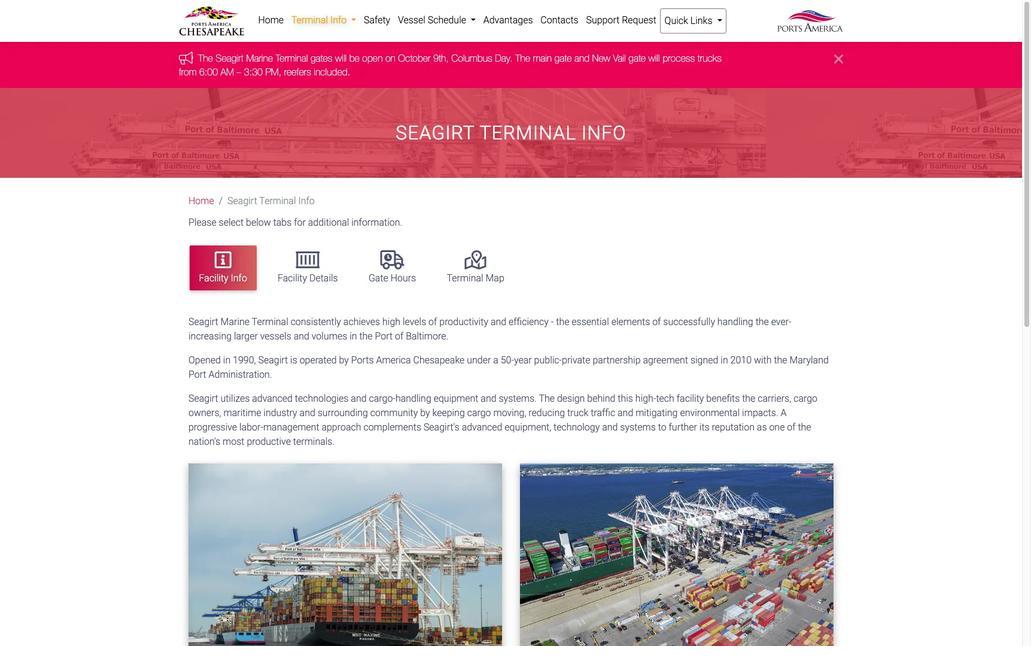 Task type: describe. For each thing, give the bounding box(es) containing it.
baltimore.
[[406, 331, 449, 342]]

details
[[310, 272, 338, 284]]

facility for facility details
[[278, 272, 307, 284]]

facility
[[677, 393, 704, 404]]

links
[[691, 15, 713, 26]]

0 vertical spatial home
[[258, 14, 284, 26]]

complements
[[364, 422, 422, 433]]

approach
[[322, 422, 361, 433]]

map
[[486, 272, 505, 284]]

and left the "efficiency"
[[491, 316, 507, 328]]

pm,
[[265, 66, 282, 77]]

close image
[[835, 52, 844, 66]]

systems
[[621, 422, 656, 433]]

port inside opened in 1990, seagirt is operated by ports america chesapeake under a 50-year public-private partnership agreement signed in 2010 with the maryland port administration.
[[189, 369, 206, 380]]

terminal inside "link"
[[447, 272, 484, 284]]

and down traffic
[[602, 422, 618, 433]]

and up surrounding on the left of the page
[[351, 393, 367, 404]]

tabs
[[273, 217, 292, 228]]

increasing
[[189, 331, 232, 342]]

schedule
[[428, 14, 466, 26]]

day.
[[495, 53, 513, 64]]

america
[[376, 355, 411, 366]]

2010
[[731, 355, 752, 366]]

opened in 1990, seagirt is operated by ports america chesapeake under a 50-year public-private partnership agreement signed in 2010 with the maryland port administration.
[[189, 355, 829, 380]]

impacts.
[[743, 407, 779, 419]]

productive
[[247, 436, 291, 448]]

carriers,
[[758, 393, 792, 404]]

in inside the seagirt marine terminal consistently achieves high levels of productivity and efficiency - the essential elements of successfully handling the ever- increasing larger vessels and volumes in the port of baltimore.
[[350, 331, 357, 342]]

systems.
[[499, 393, 537, 404]]

hours
[[391, 272, 416, 284]]

please select below tabs for additional information.
[[189, 217, 403, 228]]

high-
[[636, 393, 657, 404]]

by inside opened in 1990, seagirt is operated by ports america chesapeake under a 50-year public-private partnership agreement signed in 2010 with the maryland port administration.
[[339, 355, 349, 366]]

achieves
[[344, 316, 380, 328]]

terminal inside the seagirt marine terminal gates will be open on october 9th, columbus day. the main gate and new vail gate will process trucks from 6:00 am – 3:30 pm, reefers included.
[[276, 53, 308, 64]]

safety
[[364, 14, 391, 26]]

and down technologies
[[300, 407, 315, 419]]

cargo-
[[369, 393, 396, 404]]

the seagirt marine terminal gates will be open on october 9th, columbus day. the main gate and new vail gate will process trucks from 6:00 am – 3:30 pm, reefers included. link
[[179, 53, 722, 77]]

6:00
[[199, 66, 218, 77]]

0 horizontal spatial the
[[198, 53, 213, 64]]

behind
[[588, 393, 616, 404]]

info inside the "terminal info" link
[[330, 14, 347, 26]]

columbus
[[452, 53, 493, 64]]

gate hours link
[[359, 245, 426, 290]]

and down this
[[618, 407, 634, 419]]

seagirt inside the seagirt marine terminal consistently achieves high levels of productivity and efficiency - the essential elements of successfully handling the ever- increasing larger vessels and volumes in the port of baltimore.
[[189, 316, 218, 328]]

traffic
[[591, 407, 616, 419]]

additional
[[308, 217, 349, 228]]

maritime
[[224, 407, 261, 419]]

advantages
[[484, 14, 533, 26]]

50-
[[501, 355, 514, 366]]

advantages link
[[480, 8, 537, 32]]

owners,
[[189, 407, 221, 419]]

marine inside the seagirt marine terminal consistently achieves high levels of productivity and efficiency - the essential elements of successfully handling the ever- increasing larger vessels and volumes in the port of baltimore.
[[221, 316, 250, 328]]

under
[[467, 355, 491, 366]]

open
[[362, 53, 383, 64]]

quick links link
[[661, 8, 727, 34]]

a
[[781, 407, 787, 419]]

seagirt's
[[424, 422, 460, 433]]

vail
[[613, 53, 626, 64]]

quick links
[[665, 15, 715, 26]]

efficiency
[[509, 316, 549, 328]]

1 vertical spatial advanced
[[462, 422, 503, 433]]

progressive
[[189, 422, 237, 433]]

vessel schedule link
[[394, 8, 480, 32]]

facility info link
[[190, 245, 257, 290]]

year
[[514, 355, 532, 366]]

process
[[663, 53, 695, 64]]

seagirt inside opened in 1990, seagirt is operated by ports america chesapeake under a 50-year public-private partnership agreement signed in 2010 with the maryland port administration.
[[258, 355, 288, 366]]

0 horizontal spatial in
[[223, 355, 231, 366]]

maryland
[[790, 355, 829, 366]]

surrounding
[[318, 407, 368, 419]]

port inside the seagirt marine terminal consistently achieves high levels of productivity and efficiency - the essential elements of successfully handling the ever- increasing larger vessels and volumes in the port of baltimore.
[[375, 331, 393, 342]]

3:30
[[244, 66, 263, 77]]

chesapeake
[[413, 355, 465, 366]]

handling inside seagirt utilizes advanced technologies and cargo-handling equipment and systems. the design behind this high-tech facility benefits the carriers, cargo owners, maritime industry and surrounding community by keeping cargo moving, reducing truck traffic and mitigating environmental impacts.  a progressive labor-management approach complements seagirt's advanced equipment, technology and systems to further its reputation as one of the nation's most productive terminals.
[[396, 393, 432, 404]]

terminals.
[[293, 436, 335, 448]]

below
[[246, 217, 271, 228]]

to
[[658, 422, 667, 433]]

most
[[223, 436, 245, 448]]

–
[[237, 66, 242, 77]]

gate hours
[[369, 272, 416, 284]]

community
[[371, 407, 418, 419]]

bullhorn image
[[179, 51, 198, 65]]

please
[[189, 217, 217, 228]]

volumes
[[312, 331, 347, 342]]

trucks
[[698, 53, 722, 64]]

tab list containing facility info
[[184, 240, 844, 296]]

agreement
[[643, 355, 689, 366]]

labor-
[[239, 422, 263, 433]]

support request
[[586, 14, 657, 26]]

tech
[[657, 393, 675, 404]]

facility details link
[[268, 245, 348, 290]]

new
[[592, 53, 611, 64]]

essential
[[572, 316, 609, 328]]

2 horizontal spatial in
[[721, 355, 729, 366]]

contacts link
[[537, 8, 583, 32]]

keeping
[[433, 407, 465, 419]]

1990,
[[233, 355, 256, 366]]

the inside opened in 1990, seagirt is operated by ports america chesapeake under a 50-year public-private partnership agreement signed in 2010 with the maryland port administration.
[[774, 355, 788, 366]]

partnership
[[593, 355, 641, 366]]

operated
[[300, 355, 337, 366]]

marine inside the seagirt marine terminal gates will be open on october 9th, columbus day. the main gate and new vail gate will process trucks from 6:00 am – 3:30 pm, reefers included.
[[246, 53, 273, 64]]



Task type: locate. For each thing, give the bounding box(es) containing it.
handling inside the seagirt marine terminal consistently achieves high levels of productivity and efficiency - the essential elements of successfully handling the ever- increasing larger vessels and volumes in the port of baltimore.
[[718, 316, 754, 328]]

2 seagirt terminal image from the left
[[520, 464, 834, 646]]

equipment,
[[505, 422, 552, 433]]

seagirt inside seagirt utilizes advanced technologies and cargo-handling equipment and systems. the design behind this high-tech facility benefits the carriers, cargo owners, maritime industry and surrounding community by keeping cargo moving, reducing truck traffic and mitigating environmental impacts.  a progressive labor-management approach complements seagirt's advanced equipment, technology and systems to further its reputation as one of the nation's most productive terminals.
[[189, 393, 218, 404]]

handling up 2010
[[718, 316, 754, 328]]

facility
[[199, 272, 229, 284], [278, 272, 307, 284]]

will left be
[[335, 53, 347, 64]]

the
[[198, 53, 213, 64], [516, 53, 531, 64], [539, 393, 555, 404]]

home link up please
[[189, 195, 214, 207]]

by left ports
[[339, 355, 349, 366]]

0 horizontal spatial seagirt terminal image
[[189, 464, 502, 646]]

by
[[339, 355, 349, 366], [420, 407, 430, 419]]

technologies
[[295, 393, 349, 404]]

0 vertical spatial handling
[[718, 316, 754, 328]]

october
[[398, 53, 431, 64]]

facility info
[[199, 272, 247, 284]]

0 vertical spatial by
[[339, 355, 349, 366]]

marine up "larger"
[[221, 316, 250, 328]]

levels
[[403, 316, 426, 328]]

0 vertical spatial advanced
[[252, 393, 293, 404]]

1 vertical spatial by
[[420, 407, 430, 419]]

cargo down equipment
[[467, 407, 491, 419]]

quick
[[665, 15, 689, 26]]

the right day.
[[516, 53, 531, 64]]

1 horizontal spatial will
[[649, 53, 660, 64]]

on
[[386, 53, 396, 64]]

of inside seagirt utilizes advanced technologies and cargo-handling equipment and systems. the design behind this high-tech facility benefits the carriers, cargo owners, maritime industry and surrounding community by keeping cargo moving, reducing truck traffic and mitigating environmental impacts.  a progressive labor-management approach complements seagirt's advanced equipment, technology and systems to further its reputation as one of the nation's most productive terminals.
[[788, 422, 796, 433]]

and
[[575, 53, 590, 64], [491, 316, 507, 328], [294, 331, 310, 342], [351, 393, 367, 404], [481, 393, 497, 404], [300, 407, 315, 419], [618, 407, 634, 419], [602, 422, 618, 433]]

this
[[618, 393, 633, 404]]

1 horizontal spatial the
[[516, 53, 531, 64]]

utilizes
[[221, 393, 250, 404]]

by inside seagirt utilizes advanced technologies and cargo-handling equipment and systems. the design behind this high-tech facility benefits the carriers, cargo owners, maritime industry and surrounding community by keeping cargo moving, reducing truck traffic and mitigating environmental impacts.  a progressive labor-management approach complements seagirt's advanced equipment, technology and systems to further its reputation as one of the nation's most productive terminals.
[[420, 407, 430, 419]]

cargo right carriers,
[[794, 393, 818, 404]]

a
[[494, 355, 499, 366]]

2 gate from the left
[[629, 53, 646, 64]]

port
[[375, 331, 393, 342], [189, 369, 206, 380]]

high
[[383, 316, 401, 328]]

the seagirt marine terminal gates will be open on october 9th, columbus day. the main gate and new vail gate will process trucks from 6:00 am – 3:30 pm, reefers included. alert
[[0, 42, 1023, 88]]

request
[[622, 14, 657, 26]]

gate
[[555, 53, 572, 64], [629, 53, 646, 64]]

terminal info link
[[288, 8, 360, 32]]

seagirt terminal image
[[189, 464, 502, 646], [520, 464, 834, 646]]

tab panel containing seagirt marine terminal consistently achieves high levels of productivity and efficiency - the essential elements of successfully handling the ever- increasing larger vessels and volumes in the port of baltimore.
[[180, 315, 843, 646]]

seagirt inside the seagirt marine terminal gates will be open on october 9th, columbus day. the main gate and new vail gate will process trucks from 6:00 am – 3:30 pm, reefers included.
[[216, 53, 244, 64]]

the inside seagirt utilizes advanced technologies and cargo-handling equipment and systems. the design behind this high-tech facility benefits the carriers, cargo owners, maritime industry and surrounding community by keeping cargo moving, reducing truck traffic and mitigating environmental impacts.  a progressive labor-management approach complements seagirt's advanced equipment, technology and systems to further its reputation as one of the nation's most productive terminals.
[[539, 393, 555, 404]]

design
[[557, 393, 585, 404]]

terminal info
[[292, 14, 349, 26]]

advanced down moving,
[[462, 422, 503, 433]]

0 horizontal spatial home link
[[189, 195, 214, 207]]

industry
[[264, 407, 297, 419]]

one
[[770, 422, 785, 433]]

home left terminal info
[[258, 14, 284, 26]]

gate right vail
[[629, 53, 646, 64]]

0 horizontal spatial seagirt terminal info
[[228, 195, 315, 207]]

gate right main
[[555, 53, 572, 64]]

info
[[330, 14, 347, 26], [582, 122, 627, 144], [298, 195, 315, 207], [231, 272, 247, 284]]

nation's
[[189, 436, 220, 448]]

larger
[[234, 331, 258, 342]]

the up 6:00
[[198, 53, 213, 64]]

1 horizontal spatial seagirt terminal info
[[396, 122, 627, 144]]

info inside facility info link
[[231, 272, 247, 284]]

1 seagirt terminal image from the left
[[189, 464, 502, 646]]

2 facility from the left
[[278, 272, 307, 284]]

signed
[[691, 355, 719, 366]]

2 will from the left
[[649, 53, 660, 64]]

and up moving,
[[481, 393, 497, 404]]

1 horizontal spatial cargo
[[794, 393, 818, 404]]

the up impacts.
[[743, 393, 756, 404]]

facility details
[[278, 272, 338, 284]]

1 vertical spatial home link
[[189, 195, 214, 207]]

port down opened
[[189, 369, 206, 380]]

1 vertical spatial marine
[[221, 316, 250, 328]]

terminal
[[292, 14, 328, 26], [276, 53, 308, 64], [480, 122, 577, 144], [259, 195, 296, 207], [447, 272, 484, 284], [252, 316, 288, 328]]

the down achieves
[[359, 331, 373, 342]]

gates
[[311, 53, 333, 64]]

0 horizontal spatial home
[[189, 195, 214, 207]]

in down achieves
[[350, 331, 357, 342]]

and inside the seagirt marine terminal gates will be open on october 9th, columbus day. the main gate and new vail gate will process trucks from 6:00 am – 3:30 pm, reefers included.
[[575, 53, 590, 64]]

1 vertical spatial seagirt terminal info
[[228, 195, 315, 207]]

in left 1990,
[[223, 355, 231, 366]]

1 horizontal spatial gate
[[629, 53, 646, 64]]

0 horizontal spatial by
[[339, 355, 349, 366]]

for
[[294, 217, 306, 228]]

vessel
[[398, 14, 426, 26]]

0 vertical spatial port
[[375, 331, 393, 342]]

0 horizontal spatial cargo
[[467, 407, 491, 419]]

terminal map
[[447, 272, 505, 284]]

1 vertical spatial cargo
[[467, 407, 491, 419]]

0 horizontal spatial port
[[189, 369, 206, 380]]

and left new
[[575, 53, 590, 64]]

0 vertical spatial cargo
[[794, 393, 818, 404]]

the right one
[[798, 422, 812, 433]]

9th,
[[434, 53, 449, 64]]

consistently
[[291, 316, 341, 328]]

1 gate from the left
[[555, 53, 572, 64]]

marine up the 3:30 at left top
[[246, 53, 273, 64]]

gate
[[369, 272, 388, 284]]

ever-
[[772, 316, 792, 328]]

home link
[[254, 8, 288, 32], [189, 195, 214, 207]]

vessels
[[260, 331, 291, 342]]

0 horizontal spatial facility
[[199, 272, 229, 284]]

port down high
[[375, 331, 393, 342]]

in left 2010
[[721, 355, 729, 366]]

contacts
[[541, 14, 579, 26]]

1 horizontal spatial facility
[[278, 272, 307, 284]]

1 horizontal spatial home
[[258, 14, 284, 26]]

1 horizontal spatial seagirt terminal image
[[520, 464, 834, 646]]

elements
[[612, 316, 650, 328]]

terminal inside the seagirt marine terminal consistently achieves high levels of productivity and efficiency - the essential elements of successfully handling the ever- increasing larger vessels and volumes in the port of baltimore.
[[252, 316, 288, 328]]

1 vertical spatial port
[[189, 369, 206, 380]]

advanced
[[252, 393, 293, 404], [462, 422, 503, 433]]

advanced up industry
[[252, 393, 293, 404]]

of right elements
[[653, 316, 661, 328]]

included.
[[314, 66, 350, 77]]

1 horizontal spatial in
[[350, 331, 357, 342]]

its
[[700, 422, 710, 433]]

productivity
[[440, 316, 489, 328]]

0 vertical spatial marine
[[246, 53, 273, 64]]

is
[[290, 355, 297, 366]]

successfully
[[664, 316, 716, 328]]

1 horizontal spatial advanced
[[462, 422, 503, 433]]

the left ever-
[[756, 316, 769, 328]]

of right one
[[788, 422, 796, 433]]

home up please
[[189, 195, 214, 207]]

0 vertical spatial seagirt terminal info
[[396, 122, 627, 144]]

1 facility from the left
[[199, 272, 229, 284]]

1 vertical spatial home
[[189, 195, 214, 207]]

cargo
[[794, 393, 818, 404], [467, 407, 491, 419]]

1 horizontal spatial port
[[375, 331, 393, 342]]

safety link
[[360, 8, 394, 32]]

0 horizontal spatial handling
[[396, 393, 432, 404]]

terminal map link
[[437, 245, 514, 290]]

tab panel
[[180, 315, 843, 646]]

0 horizontal spatial gate
[[555, 53, 572, 64]]

0 vertical spatial home link
[[254, 8, 288, 32]]

handling
[[718, 316, 754, 328], [396, 393, 432, 404]]

1 horizontal spatial by
[[420, 407, 430, 419]]

with
[[754, 355, 772, 366]]

1 horizontal spatial home link
[[254, 8, 288, 32]]

of up baltimore.
[[429, 316, 437, 328]]

of
[[429, 316, 437, 328], [653, 316, 661, 328], [395, 331, 404, 342], [788, 422, 796, 433]]

1 vertical spatial handling
[[396, 393, 432, 404]]

the right the -
[[556, 316, 570, 328]]

0 horizontal spatial advanced
[[252, 393, 293, 404]]

home
[[258, 14, 284, 26], [189, 195, 214, 207]]

the up reducing
[[539, 393, 555, 404]]

home link left terminal info
[[254, 8, 288, 32]]

and down consistently
[[294, 331, 310, 342]]

0 horizontal spatial will
[[335, 53, 347, 64]]

the right with
[[774, 355, 788, 366]]

mitigating
[[636, 407, 678, 419]]

facility left details
[[278, 272, 307, 284]]

handling up community
[[396, 393, 432, 404]]

facility for facility info
[[199, 272, 229, 284]]

information.
[[352, 217, 403, 228]]

vessel schedule
[[398, 14, 469, 26]]

-
[[551, 316, 554, 328]]

further
[[669, 422, 698, 433]]

facility down please
[[199, 272, 229, 284]]

am
[[221, 66, 234, 77]]

be
[[350, 53, 360, 64]]

of down high
[[395, 331, 404, 342]]

technology
[[554, 422, 600, 433]]

support request link
[[583, 8, 661, 32]]

will left process
[[649, 53, 660, 64]]

tab list
[[184, 240, 844, 296]]

1 horizontal spatial handling
[[718, 316, 754, 328]]

in
[[350, 331, 357, 342], [223, 355, 231, 366], [721, 355, 729, 366]]

reefers
[[284, 66, 311, 77]]

support
[[586, 14, 620, 26]]

by up seagirt's
[[420, 407, 430, 419]]

moving,
[[494, 407, 527, 419]]

1 will from the left
[[335, 53, 347, 64]]

management
[[263, 422, 319, 433]]

2 horizontal spatial the
[[539, 393, 555, 404]]



Task type: vqa. For each thing, say whether or not it's contained in the screenshot.
Gate Hours
yes



